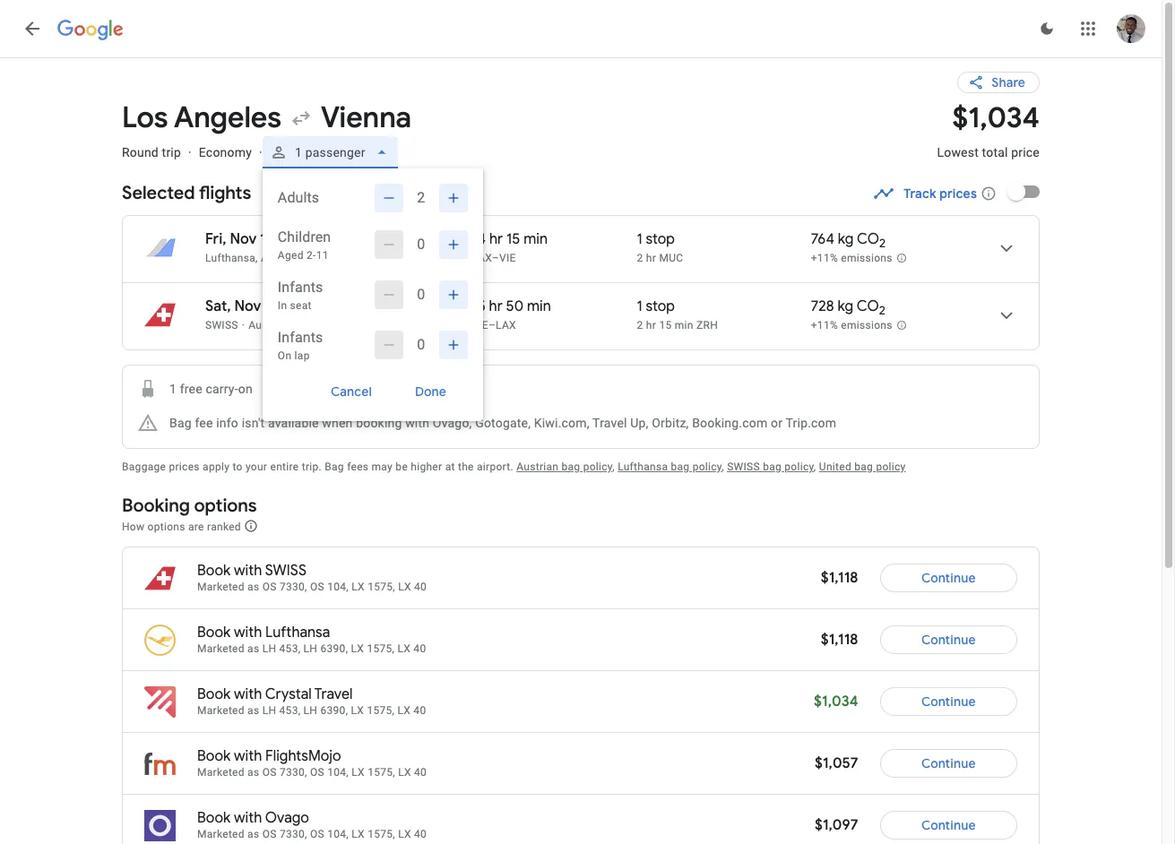 Task type: describe. For each thing, give the bounding box(es) containing it.
1 , from the left
[[612, 461, 615, 473]]

to
[[233, 461, 243, 473]]

min inside the 1 stop 2 hr 15 min zrh
[[675, 319, 693, 332]]

25
[[265, 298, 281, 316]]

1 stop 2 hr 15 min zrh
[[637, 298, 718, 332]]

hr inside 15 hr 50 min vie – lax
[[489, 298, 503, 316]]

$1,034 lowest total price
[[937, 99, 1040, 160]]

done button
[[393, 377, 468, 406]]

1 horizontal spatial lufthansa
[[618, 461, 668, 473]]

1034 US dollars text field
[[814, 693, 858, 711]]

when
[[322, 416, 353, 430]]

1118 US dollars text field
[[821, 631, 858, 649]]

continue button for book with lufthansa
[[880, 618, 1017, 662]]

lax inside 14 hr 15 min lax – vie
[[472, 252, 492, 264]]

1097 US dollars text field
[[815, 817, 858, 834]]

1 free carry-on
[[169, 382, 253, 396]]

2 inside the 1 stop 2 hr 15 min zrh
[[637, 319, 643, 332]]

booking
[[122, 495, 190, 517]]

min for 14 hr 15 min
[[524, 230, 548, 248]]

1575, for swiss
[[368, 581, 395, 593]]

as inside book with crystal travel marketed as lh 453, lh 6390, lx 1575, lx 40
[[247, 705, 259, 717]]

airport.
[[477, 461, 514, 473]]

infants for infants in seat
[[278, 279, 323, 296]]

round
[[122, 145, 159, 160]]

0 vertical spatial swiss
[[205, 319, 238, 332]]

bag fee info isn't available when booking with ovago, gotogate, kiwi.com, travel up, orbitz, booking.com or trip.com
[[169, 416, 837, 430]]

return flight on saturday, november 25. leaves vienna international airport at 9:35 am on saturday, november 25 and arrives at los angeles international airport at 4:25 pm on saturday, november 25. element
[[205, 298, 418, 316]]

764
[[811, 230, 834, 248]]

infants on lap
[[278, 329, 323, 362]]

2 inside 764 kg co 2
[[879, 236, 886, 251]]

list inside main content
[[123, 216, 1039, 350]]

1118 US dollars text field
[[821, 569, 858, 587]]

austrian bag policy link
[[516, 461, 612, 473]]

marketed for book with ovago
[[197, 828, 245, 841]]

flights
[[199, 182, 251, 204]]

children
[[278, 229, 331, 246]]

+11% for 728
[[811, 319, 838, 332]]

crystal
[[265, 686, 312, 704]]

15 inside the 1 stop 2 hr 15 min zrh
[[659, 319, 672, 332]]

with for swiss
[[234, 562, 262, 580]]

entire
[[270, 461, 299, 473]]

book for book with crystal travel
[[197, 686, 231, 704]]

0 for infants on lap
[[417, 336, 425, 353]]

checked
[[335, 382, 383, 396]]

2 inside number of passengers dialog
[[417, 189, 425, 206]]

50
[[506, 298, 524, 316]]

sat, nov 25
[[205, 298, 281, 316]]

flight details. return flight on saturday, november 25. leaves vienna international airport at 9:35 am on saturday, november 25 and arrives at los angeles international airport at 4:25 pm on saturday, november 25. image
[[985, 294, 1028, 337]]

kiwi.com,
[[534, 416, 590, 430]]

continue button for book with crystal travel
[[880, 680, 1017, 723]]

104, for book with flightsmojo
[[327, 766, 349, 779]]

gotogate,
[[475, 416, 531, 430]]

share
[[992, 74, 1025, 91]]

11
[[316, 249, 329, 262]]

total
[[982, 145, 1008, 160]]

vienna
[[321, 99, 411, 136]]

1 horizontal spatial  image
[[242, 319, 245, 332]]

104, for book with swiss
[[327, 581, 349, 593]]

6390, inside book with lufthansa marketed as lh 453, lh 6390, lx 1575, lx 40
[[320, 643, 348, 655]]

Arrival time: 4:45 PM on  Saturday, November 11. text field
[[362, 229, 423, 248]]

3 , from the left
[[814, 461, 816, 473]]

swiss bag policy link
[[727, 461, 814, 473]]

kg for 764
[[838, 230, 854, 248]]

be
[[396, 461, 408, 473]]

lufthansa inside book with lufthansa marketed as lh 453, lh 6390, lx 1575, lx 40
[[265, 624, 330, 642]]

1st
[[314, 382, 332, 396]]

4:45 pm +1
[[362, 229, 423, 248]]

cancel button
[[309, 377, 393, 406]]

prices for baggage
[[169, 461, 200, 473]]

2 inside 1 stop 2 hr muc
[[637, 252, 643, 264]]

1 vertical spatial bag
[[325, 461, 344, 473]]

2 bag from the left
[[671, 461, 690, 473]]

continue for book with crystal travel
[[921, 694, 976, 710]]

baggage prices apply to your entire trip.  bag fees may be higher at the airport. austrian bag policy , lufthansa bag policy , swiss bag policy , united bag policy
[[122, 461, 906, 473]]

as for swiss
[[247, 581, 259, 593]]

in
[[278, 299, 287, 312]]

$1,057
[[815, 755, 858, 773]]

children aged 2-11
[[278, 229, 331, 262]]

round trip
[[122, 145, 181, 160]]

1 policy from the left
[[583, 461, 612, 473]]

passenger
[[305, 145, 365, 160]]

done
[[415, 384, 446, 400]]

departing flight on friday, november 10. leaves los angeles international airport at 5:30 pm on friday, november 10 and arrives at vienna international airport at 4:45 pm on saturday, november 11. element
[[205, 229, 423, 248]]

with for ovago
[[234, 809, 262, 827]]

continue for book with flightsmojo
[[921, 756, 976, 772]]

united bag policy link
[[819, 461, 906, 473]]

available
[[268, 416, 319, 430]]

book with crystal travel marketed as lh 453, lh 6390, lx 1575, lx 40
[[197, 686, 426, 717]]

ovago,
[[433, 416, 472, 430]]

with down done
[[405, 416, 429, 430]]

$1,118 for lufthansa
[[821, 631, 858, 649]]

continue button for book with ovago
[[880, 804, 1017, 844]]

free
[[180, 382, 202, 396]]

options for booking
[[194, 495, 257, 517]]

453, inside book with lufthansa marketed as lh 453, lh 6390, lx 1575, lx 40
[[279, 643, 301, 655]]

cancel
[[331, 384, 372, 400]]

learn more about booking options image
[[244, 519, 258, 533]]

10
[[260, 230, 276, 248]]

how options are ranked
[[122, 520, 244, 533]]

1 for 1 stop 2 hr 15 min zrh
[[637, 298, 642, 316]]

continue for book with lufthansa
[[921, 632, 976, 648]]

continue for book with swiss
[[921, 570, 976, 586]]

book with ovago marketed as os 7330, os 104, lx 1575, lx 40
[[197, 809, 427, 841]]

as for ovago
[[247, 828, 259, 841]]

1 vertical spatial united
[[296, 319, 328, 332]]

$1,097
[[815, 817, 858, 834]]

trip
[[162, 145, 181, 160]]

your
[[246, 461, 267, 473]]

book with swiss marketed as os 7330, os 104, lx 1575, lx 40
[[197, 562, 427, 593]]

9:35 am
[[298, 298, 351, 316]]

sat,
[[205, 298, 231, 316]]

apply
[[203, 461, 230, 473]]

may
[[372, 461, 393, 473]]

1 stop 2 hr muc
[[637, 230, 683, 264]]

main content containing los angeles
[[122, 57, 1040, 844]]

+1
[[414, 229, 423, 241]]

1575, for ovago
[[368, 828, 395, 841]]

lap
[[295, 350, 310, 362]]

marketed inside book with crystal travel marketed as lh 453, lh 6390, lx 1575, lx 40
[[197, 705, 245, 717]]

learn more about booking options element
[[244, 516, 258, 536]]

on
[[278, 350, 292, 362]]

angeles
[[174, 99, 281, 136]]

trip.com
[[786, 416, 837, 430]]

prices for track
[[940, 186, 977, 202]]

+11% for 764
[[811, 252, 838, 265]]

1 for 1 free carry-on
[[169, 382, 177, 396]]

are
[[188, 520, 204, 533]]

kg for 728
[[838, 298, 854, 316]]

layover (1 of 1) is a 2 hr 15 min layover at zurich airport in zürich. element
[[637, 318, 802, 333]]

1057 US dollars text field
[[815, 755, 858, 773]]

co for 764 kg co
[[857, 230, 879, 248]]

with for crystal
[[234, 686, 262, 704]]

loading results progress bar
[[0, 57, 1162, 61]]

fee
[[195, 416, 213, 430]]

trip.
[[302, 461, 322, 473]]

the
[[458, 461, 474, 473]]

with for lufthansa
[[234, 624, 262, 642]]

los angeles
[[122, 99, 281, 136]]

7330, for swiss
[[280, 581, 307, 593]]

0 vertical spatial austrian
[[261, 252, 303, 264]]

marketed for book with swiss
[[197, 581, 245, 593]]

learn more about tracked prices image
[[981, 186, 997, 202]]

15 inside 15 hr 50 min vie – lax
[[472, 298, 486, 316]]

0 vertical spatial bag
[[169, 416, 192, 430]]

stop for 15 hr 50 min
[[646, 298, 675, 316]]

flightsmojo
[[265, 748, 341, 765]]

orbitz,
[[652, 416, 689, 430]]

7330, for ovago
[[280, 828, 307, 841]]

book with flightsmojo marketed as os 7330, os 104, lx 1575, lx 40
[[197, 748, 427, 779]]

14 hr 15 min lax – vie
[[472, 230, 548, 264]]

2 , from the left
[[722, 461, 724, 473]]

0 horizontal spatial  image
[[188, 145, 192, 160]]

los
[[122, 99, 168, 136]]

lowest
[[937, 145, 979, 160]]

lufthansa, austrian
[[205, 252, 303, 264]]

stop for 14 hr 15 min
[[646, 230, 675, 248]]



Task type: vqa. For each thing, say whether or not it's contained in the screenshot.


Task type: locate. For each thing, give the bounding box(es) containing it.
prices left learn more about tracked prices icon
[[940, 186, 977, 202]]

hr left 50
[[489, 298, 503, 316]]

40 inside book with swiss marketed as os 7330, os 104, lx 1575, lx 40
[[414, 581, 427, 593]]

swiss inside book with swiss marketed as os 7330, os 104, lx 1575, lx 40
[[265, 562, 307, 580]]

bag right the trip.
[[325, 461, 344, 473]]

0 vertical spatial lax
[[472, 252, 492, 264]]

2 right 764
[[879, 236, 886, 251]]

1 infants from the top
[[278, 279, 323, 296]]

15 left zrh
[[659, 319, 672, 332]]

40 inside book with crystal travel marketed as lh 453, lh 6390, lx 1575, lx 40
[[414, 705, 426, 717]]

40 for book with swiss
[[414, 581, 427, 593]]

453, up 'crystal' in the bottom of the page
[[279, 643, 301, 655]]

emissions for 728 kg co
[[841, 319, 893, 332]]

1 stop flight. element for 15 hr 50 min
[[637, 298, 675, 318]]

1 vertical spatial 7330,
[[280, 766, 307, 779]]

with down learn more about booking options "icon"
[[234, 562, 262, 580]]

1 horizontal spatial austrian
[[516, 461, 559, 473]]

change appearance image
[[1025, 7, 1068, 50]]

1 stop flight. element
[[637, 230, 675, 251], [637, 298, 675, 318]]

– for 15
[[488, 319, 496, 332]]

2 marketed from the top
[[197, 643, 245, 655]]

0 vertical spatial stop
[[646, 230, 675, 248]]

lufthansa
[[618, 461, 668, 473], [265, 624, 330, 642]]

5 continue button from the top
[[880, 804, 1017, 844]]

$1,118 down 1118 us dollars text field
[[821, 631, 858, 649]]

infants in seat
[[278, 279, 323, 312]]

hr left muc
[[646, 252, 656, 264]]

emissions down 728 kg co 2
[[841, 319, 893, 332]]

united down 5:30 pm text box
[[313, 252, 346, 264]]

0 vertical spatial united
[[313, 252, 346, 264]]

0 vertical spatial $1,118
[[821, 569, 858, 587]]

1575, for lufthansa
[[367, 643, 395, 655]]

swiss up book with lufthansa marketed as lh 453, lh 6390, lx 1575, lx 40
[[265, 562, 307, 580]]

0 vertical spatial 104,
[[327, 581, 349, 593]]

1 1 stop flight. element from the top
[[637, 230, 675, 251]]

40 for book with lufthansa
[[414, 643, 426, 655]]

2 vertical spatial swiss
[[265, 562, 307, 580]]

book inside book with ovago marketed as os 7330, os 104, lx 1575, lx 40
[[197, 809, 231, 827]]

1 vertical spatial swiss
[[727, 461, 760, 473]]

1 passenger
[[295, 145, 365, 160]]

1 inside "1 passenger" 'popup button'
[[295, 145, 302, 160]]

co right 728
[[857, 298, 879, 316]]

kg right 764
[[838, 230, 854, 248]]

1 continue button from the top
[[880, 557, 1017, 600]]

1 horizontal spatial $1,034
[[952, 99, 1040, 136]]

min right 50
[[527, 298, 551, 316]]

marketed inside book with swiss marketed as os 7330, os 104, lx 1575, lx 40
[[197, 581, 245, 593]]

1 left "free"
[[169, 382, 177, 396]]

0 vertical spatial lufthansa
[[618, 461, 668, 473]]

1 $1,118 from the top
[[821, 569, 858, 587]]

1 bag from the left
[[562, 461, 580, 473]]

2 +11% emissions from the top
[[811, 319, 893, 332]]

1 vertical spatial kg
[[838, 298, 854, 316]]

40 for book with flightsmojo
[[414, 766, 427, 779]]

kg inside 764 kg co 2
[[838, 230, 854, 248]]

infants up seat
[[278, 279, 323, 296]]

with left 'crystal' in the bottom of the page
[[234, 686, 262, 704]]

marketed inside book with lufthansa marketed as lh 453, lh 6390, lx 1575, lx 40
[[197, 643, 245, 655]]

nov for fri,
[[230, 230, 257, 248]]

0 horizontal spatial austrian
[[261, 252, 303, 264]]

stop inside 1 stop 2 hr muc
[[646, 230, 675, 248]]

Departure time: 9:35 AM. text field
[[298, 298, 351, 316]]

muc
[[659, 252, 683, 264]]

options
[[194, 495, 257, 517], [148, 520, 185, 533]]

1 horizontal spatial prices
[[940, 186, 977, 202]]

1 vertical spatial lax
[[496, 319, 516, 332]]

as inside book with lufthansa marketed as lh 453, lh 6390, lx 1575, lx 40
[[247, 643, 259, 655]]

lax down 50
[[496, 319, 516, 332]]

min left zrh
[[675, 319, 693, 332]]

2 vertical spatial min
[[675, 319, 693, 332]]

min for 15 hr 50 min
[[527, 298, 551, 316]]

0 vertical spatial +11% emissions
[[811, 252, 893, 265]]

nov up lufthansa, austrian
[[230, 230, 257, 248]]

5 marketed from the top
[[197, 828, 245, 841]]

104, inside book with flightsmojo marketed as os 7330, os 104, lx 1575, lx 40
[[327, 766, 349, 779]]

how
[[122, 520, 145, 533]]

1 vertical spatial +11%
[[811, 319, 838, 332]]

$1,034 up the '1057 us dollars' text box
[[814, 693, 858, 711]]

0 vertical spatial 1 stop flight. element
[[637, 230, 675, 251]]

0 vertical spatial travel
[[593, 416, 627, 430]]

2 horizontal spatial swiss
[[727, 461, 760, 473]]

total duration 14 hr 15 min. element
[[472, 230, 637, 251]]

7330, down "flightsmojo"
[[280, 766, 307, 779]]

–
[[492, 252, 499, 264], [488, 319, 496, 332]]

1575, inside book with crystal travel marketed as lh 453, lh 6390, lx 1575, lx 40
[[367, 705, 395, 717]]

7330, for flightsmojo
[[280, 766, 307, 779]]

0 horizontal spatial travel
[[314, 686, 353, 704]]

emissions for 764 kg co
[[841, 252, 893, 265]]

infants for infants on lap
[[278, 329, 323, 346]]

1 inside 1 stop 2 hr muc
[[637, 230, 642, 248]]

min right 14
[[524, 230, 548, 248]]

1
[[295, 145, 302, 160], [637, 230, 642, 248], [637, 298, 642, 316], [169, 382, 177, 396]]

none text field containing $1,034
[[937, 99, 1040, 176]]

2 continue from the top
[[921, 632, 976, 648]]

, down trip.com
[[814, 461, 816, 473]]

hr left zrh
[[646, 319, 656, 332]]

1575, inside book with lufthansa marketed as lh 453, lh 6390, lx 1575, lx 40
[[367, 643, 395, 655]]

– for 14
[[492, 252, 499, 264]]

3 0 from the top
[[417, 336, 425, 353]]

0 vertical spatial options
[[194, 495, 257, 517]]

2 horizontal spatial ,
[[814, 461, 816, 473]]

2 inside 728 kg co 2
[[879, 303, 885, 318]]

ranked
[[207, 520, 241, 533]]

1 +11% from the top
[[811, 252, 838, 265]]

aged
[[278, 249, 304, 262]]

5 as from the top
[[247, 828, 259, 841]]

isn't
[[242, 416, 265, 430]]

 image
[[188, 145, 192, 160], [259, 145, 263, 160], [242, 319, 245, 332]]

book for book with ovago
[[197, 809, 231, 827]]

2 left zrh
[[637, 319, 643, 332]]

1 co from the top
[[857, 230, 879, 248]]

1 vertical spatial 1 stop flight. element
[[637, 298, 675, 318]]

4 policy from the left
[[876, 461, 906, 473]]

1 +11% emissions from the top
[[811, 252, 893, 265]]

40 inside book with lufthansa marketed as lh 453, lh 6390, lx 1575, lx 40
[[414, 643, 426, 655]]

3 7330, from the top
[[280, 828, 307, 841]]

2 vertical spatial 0
[[417, 336, 425, 353]]

15 hr 50 min vie – lax
[[472, 298, 551, 332]]

travel left up,
[[593, 416, 627, 430]]

1 as from the top
[[247, 581, 259, 593]]

4 continue button from the top
[[880, 742, 1017, 785]]

united
[[313, 252, 346, 264], [296, 319, 328, 332], [819, 461, 851, 473]]

travel right 'crystal' in the bottom of the page
[[314, 686, 353, 704]]

lax inside 15 hr 50 min vie – lax
[[496, 319, 516, 332]]

with down book with swiss marketed as os 7330, os 104, lx 1575, lx 40
[[234, 624, 262, 642]]

0 horizontal spatial 15
[[472, 298, 486, 316]]

booking.com
[[692, 416, 768, 430]]

3 book from the top
[[197, 686, 231, 704]]

15 left 50
[[472, 298, 486, 316]]

fri, nov 10
[[205, 230, 276, 248]]

6390, up book with crystal travel marketed as lh 453, lh 6390, lx 1575, lx 40 at the bottom of the page
[[320, 643, 348, 655]]

lufthansa down book with swiss marketed as os 7330, os 104, lx 1575, lx 40
[[265, 624, 330, 642]]

$0–150
[[414, 382, 459, 396]]

1575, inside book with ovago marketed as os 7330, os 104, lx 1575, lx 40
[[368, 828, 395, 841]]

40 inside book with ovago marketed as os 7330, os 104, lx 1575, lx 40
[[414, 828, 427, 841]]

1 vertical spatial austrian
[[516, 461, 559, 473]]

ovago
[[265, 809, 309, 827]]

number of passengers dialog
[[263, 169, 483, 421]]

$1,034 inside $1,034 lowest total price
[[952, 99, 1040, 136]]

prices left apply
[[169, 461, 200, 473]]

stop down muc
[[646, 298, 675, 316]]

1 vertical spatial lufthansa
[[265, 624, 330, 642]]

2 continue button from the top
[[880, 618, 1017, 662]]

1 stop flight. element up muc
[[637, 230, 675, 251]]

1 7330, from the top
[[280, 581, 307, 593]]

1 vertical spatial travel
[[314, 686, 353, 704]]

15 inside 14 hr 15 min lax – vie
[[506, 230, 520, 248]]

0 for infants in seat
[[417, 286, 425, 303]]

2 emissions from the top
[[841, 319, 893, 332]]

+11% down 764
[[811, 252, 838, 265]]

layover (1 of 1) is a 2 hr layover at munich international airport in munich. element
[[637, 251, 802, 265]]

marketed for book with lufthansa
[[197, 643, 245, 655]]

hr inside 14 hr 15 min lax – vie
[[489, 230, 503, 248]]

book for book with flightsmojo
[[197, 748, 231, 765]]

austrian
[[261, 252, 303, 264], [516, 461, 559, 473]]

$1,034 up total
[[952, 99, 1040, 136]]

0
[[417, 236, 425, 253], [417, 286, 425, 303], [417, 336, 425, 353]]

2 1 stop flight. element from the top
[[637, 298, 675, 318]]

2 vertical spatial 7330,
[[280, 828, 307, 841]]

5 continue from the top
[[921, 817, 976, 834]]

1 vertical spatial prices
[[169, 461, 200, 473]]

4 bag from the left
[[854, 461, 873, 473]]

bag
[[169, 416, 192, 430], [325, 461, 344, 473]]

0 horizontal spatial lax
[[472, 252, 492, 264]]

kg inside 728 kg co 2
[[838, 298, 854, 316]]

2 policy from the left
[[693, 461, 722, 473]]

0 horizontal spatial $1,034
[[814, 693, 858, 711]]

seat
[[290, 299, 312, 312]]

1 horizontal spatial bag
[[325, 461, 344, 473]]

total duration 15 hr 50 min. element
[[472, 298, 637, 318]]

vie inside 14 hr 15 min lax – vie
[[499, 252, 516, 264]]

2 +11% from the top
[[811, 319, 838, 332]]

1 horizontal spatial 15
[[506, 230, 520, 248]]

$1,034 for $1,034 lowest total price
[[952, 99, 1040, 136]]

or
[[771, 416, 783, 430]]

book inside book with crystal travel marketed as lh 453, lh 6390, lx 1575, lx 40
[[197, 686, 231, 704]]

15 right 14
[[506, 230, 520, 248]]

baggage
[[122, 461, 166, 473]]

0 horizontal spatial prices
[[169, 461, 200, 473]]

book for book with swiss
[[197, 562, 231, 580]]

4:25 pm
[[367, 298, 418, 316]]

$1,118 for swiss
[[821, 569, 858, 587]]

0 horizontal spatial vie
[[472, 319, 488, 332]]

list containing fri, nov 10
[[123, 216, 1039, 350]]

marketed inside book with flightsmojo marketed as os 7330, os 104, lx 1575, lx 40
[[197, 766, 245, 779]]

main content
[[122, 57, 1040, 844]]

0 up $0–150
[[417, 336, 425, 353]]

with left "flightsmojo"
[[234, 748, 262, 765]]

2 0 from the top
[[417, 286, 425, 303]]

1 stop flight. element for 14 hr 15 min
[[637, 230, 675, 251]]

2 7330, from the top
[[280, 766, 307, 779]]

as inside book with swiss marketed as os 7330, os 104, lx 1575, lx 40
[[247, 581, 259, 593]]

1 horizontal spatial travel
[[593, 416, 627, 430]]

2 left muc
[[637, 252, 643, 264]]

3 as from the top
[[247, 705, 259, 717]]

bag left fee
[[169, 416, 192, 430]]

1 104, from the top
[[327, 581, 349, 593]]

0 vertical spatial $1,034
[[952, 99, 1040, 136]]

2 vertical spatial 104,
[[327, 828, 349, 841]]

104, up book with lufthansa marketed as lh 453, lh 6390, lx 1575, lx 40
[[327, 581, 349, 593]]

hr inside 1 stop 2 hr muc
[[646, 252, 656, 264]]

453,
[[279, 643, 301, 655], [279, 705, 301, 717]]

1 horizontal spatial lax
[[496, 319, 516, 332]]

0 vertical spatial 15
[[506, 230, 520, 248]]

2 co from the top
[[857, 298, 879, 316]]

vie down 'total duration 15 hr 50 min.' element
[[472, 319, 488, 332]]

1 horizontal spatial swiss
[[265, 562, 307, 580]]

as inside book with flightsmojo marketed as os 7330, os 104, lx 1575, lx 40
[[247, 766, 259, 779]]

453, down 'crystal' in the bottom of the page
[[279, 705, 301, 717]]

with inside book with ovago marketed as os 7330, os 104, lx 1575, lx 40
[[234, 809, 262, 827]]

7330, up book with lufthansa marketed as lh 453, lh 6390, lx 1575, lx 40
[[280, 581, 307, 593]]

– down 'total duration 15 hr 50 min.' element
[[488, 319, 496, 332]]

info
[[216, 416, 238, 430]]

united down trip.com
[[819, 461, 851, 473]]

options down booking
[[148, 520, 185, 533]]

1 vertical spatial stop
[[646, 298, 675, 316]]

+11% down 728
[[811, 319, 838, 332]]

1 left passenger on the top
[[295, 145, 302, 160]]

15
[[506, 230, 520, 248], [472, 298, 486, 316], [659, 319, 672, 332]]

1 stop flight. element down muc
[[637, 298, 675, 318]]

with for flightsmojo
[[234, 748, 262, 765]]

4 marketed from the top
[[197, 766, 245, 779]]

0 vertical spatial kg
[[838, 230, 854, 248]]

emissions
[[841, 252, 893, 265], [841, 319, 893, 332]]

stop inside the 1 stop 2 hr 15 min zrh
[[646, 298, 675, 316]]

1 vertical spatial 6390,
[[320, 705, 348, 717]]

104, down "flightsmojo"
[[327, 766, 349, 779]]

hr right 14
[[489, 230, 503, 248]]

kg
[[838, 230, 854, 248], [838, 298, 854, 316]]

1034 us dollars element
[[952, 99, 1040, 136]]

book inside book with lufthansa marketed as lh 453, lh 6390, lx 1575, lx 40
[[197, 624, 231, 642]]

– inside 14 hr 15 min lax – vie
[[492, 252, 499, 264]]

2 kg from the top
[[838, 298, 854, 316]]

1 vertical spatial options
[[148, 520, 185, 533]]

0 vertical spatial co
[[857, 230, 879, 248]]

5:30 pm
[[293, 230, 346, 248]]

book inside book with flightsmojo marketed as os 7330, os 104, lx 1575, lx 40
[[197, 748, 231, 765]]

marketed for book with flightsmojo
[[197, 766, 245, 779]]

infants
[[278, 279, 323, 296], [278, 329, 323, 346]]

$1,034 for $1,034
[[814, 693, 858, 711]]

728
[[811, 298, 834, 316]]

1575, inside book with swiss marketed as os 7330, os 104, lx 1575, lx 40
[[368, 581, 395, 593]]

3 continue from the top
[[921, 694, 976, 710]]

+11%
[[811, 252, 838, 265], [811, 319, 838, 332]]

vie up 50
[[499, 252, 516, 264]]

 image right trip
[[188, 145, 192, 160]]

at
[[445, 461, 455, 473]]

3 policy from the left
[[785, 461, 814, 473]]

104, inside book with ovago marketed as os 7330, os 104, lx 1575, lx 40
[[327, 828, 349, 841]]

lx
[[352, 581, 365, 593], [398, 581, 411, 593], [351, 643, 364, 655], [398, 643, 411, 655], [351, 705, 364, 717], [398, 705, 411, 717], [352, 766, 365, 779], [398, 766, 411, 779], [352, 828, 365, 841], [398, 828, 411, 841]]

swiss down sat,
[[205, 319, 238, 332]]

travel inside book with crystal travel marketed as lh 453, lh 6390, lx 1575, lx 40
[[314, 686, 353, 704]]

kg right 728
[[838, 298, 854, 316]]

+11% emissions for 764
[[811, 252, 893, 265]]

swiss
[[205, 319, 238, 332], [727, 461, 760, 473], [265, 562, 307, 580]]

booking options
[[122, 495, 257, 517]]

1 kg from the top
[[838, 230, 854, 248]]

1 up the layover (1 of 1) is a 2 hr layover at munich international airport in munich. element
[[637, 230, 642, 248]]

min
[[524, 230, 548, 248], [527, 298, 551, 316], [675, 319, 693, 332]]

0 vertical spatial nov
[[230, 230, 257, 248]]

3 continue button from the top
[[880, 680, 1017, 723]]

higher
[[411, 461, 442, 473]]

40
[[414, 581, 427, 593], [414, 643, 426, 655], [414, 705, 426, 717], [414, 766, 427, 779], [414, 828, 427, 841]]

stop up muc
[[646, 230, 675, 248]]

co for 728 kg co
[[857, 298, 879, 316]]

travel
[[593, 416, 627, 430], [314, 686, 353, 704]]

1 vertical spatial vie
[[472, 319, 488, 332]]

options for how
[[148, 520, 185, 533]]

flight details. departing flight on friday, november 10. leaves los angeles international airport at 5:30 pm on friday, november 10 and arrives at vienna international airport at 4:45 pm on saturday, november 11. image
[[985, 227, 1028, 270]]

0 vertical spatial –
[[492, 252, 499, 264]]

co inside 764 kg co 2
[[857, 230, 879, 248]]

book inside book with swiss marketed as os 7330, os 104, lx 1575, lx 40
[[197, 562, 231, 580]]

0 horizontal spatial swiss
[[205, 319, 238, 332]]

1 book from the top
[[197, 562, 231, 580]]

swiss down booking.com
[[727, 461, 760, 473]]

+11% emissions down 728 kg co 2
[[811, 319, 893, 332]]

2-
[[307, 249, 316, 262]]

0 vertical spatial 6390,
[[320, 643, 348, 655]]

on
[[238, 382, 253, 396]]

1 for 1 stop 2 hr muc
[[637, 230, 642, 248]]

lax down 14
[[472, 252, 492, 264]]

1 vertical spatial –
[[488, 319, 496, 332]]

1 vertical spatial 15
[[472, 298, 486, 316]]

nov for sat,
[[234, 298, 261, 316]]

– inside 15 hr 50 min vie – lax
[[488, 319, 496, 332]]

1 vertical spatial 104,
[[327, 766, 349, 779]]

$1,118
[[821, 569, 858, 587], [821, 631, 858, 649]]

1 453, from the top
[[279, 643, 301, 655]]

4 continue from the top
[[921, 756, 976, 772]]

2 vertical spatial united
[[819, 461, 851, 473]]

6390, inside book with crystal travel marketed as lh 453, lh 6390, lx 1575, lx 40
[[320, 705, 348, 717]]

book with lufthansa marketed as lh 453, lh 6390, lx 1575, lx 40
[[197, 624, 426, 655]]

2 vertical spatial 15
[[659, 319, 672, 332]]

1 vertical spatial co
[[857, 298, 879, 316]]

0 right '4:45 pm'
[[417, 236, 425, 253]]

1 vertical spatial $1,118
[[821, 631, 858, 649]]

austrian right airport. at left
[[516, 461, 559, 473]]

4:45 pm
[[362, 230, 414, 248]]

1 vertical spatial nov
[[234, 298, 261, 316]]

 image right economy
[[259, 145, 263, 160]]

1 vertical spatial infants
[[278, 329, 323, 346]]

min inside 14 hr 15 min lax – vie
[[524, 230, 548, 248]]

$1,118 up $1,118 text box
[[821, 569, 858, 587]]

as for lufthansa
[[247, 643, 259, 655]]

2 104, from the top
[[327, 766, 349, 779]]

7330, inside book with swiss marketed as os 7330, os 104, lx 1575, lx 40
[[280, 581, 307, 593]]

with left ovago
[[234, 809, 262, 827]]

vie inside 15 hr 50 min vie – lax
[[472, 319, 488, 332]]

infants up lap
[[278, 329, 323, 346]]

4 as from the top
[[247, 766, 259, 779]]

continue button
[[880, 557, 1017, 600], [880, 618, 1017, 662], [880, 680, 1017, 723], [880, 742, 1017, 785], [880, 804, 1017, 844]]

2 horizontal spatial  image
[[259, 145, 263, 160]]

2 up the +1
[[417, 189, 425, 206]]

lufthansa down up,
[[618, 461, 668, 473]]

104,
[[327, 581, 349, 593], [327, 766, 349, 779], [327, 828, 349, 841]]

zrh
[[696, 319, 718, 332]]

2 $1,118 from the top
[[821, 631, 858, 649]]

1 inside the 1 stop 2 hr 15 min zrh
[[637, 298, 642, 316]]

2 horizontal spatial 15
[[659, 319, 672, 332]]

1 down 1 stop 2 hr muc
[[637, 298, 642, 316]]

None text field
[[937, 99, 1040, 176]]

bag:
[[386, 382, 411, 396]]

1 horizontal spatial ,
[[722, 461, 724, 473]]

options up ranked
[[194, 495, 257, 517]]

0 vertical spatial vie
[[499, 252, 516, 264]]

with inside book with lufthansa marketed as lh 453, lh 6390, lx 1575, lx 40
[[234, 624, 262, 642]]

2 right 728
[[879, 303, 885, 318]]

1 continue from the top
[[921, 570, 976, 586]]

0 horizontal spatial ,
[[612, 461, 615, 473]]

2 6390, from the top
[[320, 705, 348, 717]]

austrian down the 10
[[261, 252, 303, 264]]

marketed
[[197, 581, 245, 593], [197, 643, 245, 655], [197, 705, 245, 717], [197, 766, 245, 779], [197, 828, 245, 841]]

nov left 25
[[234, 298, 261, 316]]

min inside 15 hr 50 min vie – lax
[[527, 298, 551, 316]]

1 horizontal spatial options
[[194, 495, 257, 517]]

2 infants from the top
[[278, 329, 323, 346]]

, left lufthansa bag policy link
[[612, 461, 615, 473]]

1 for 1 passenger
[[295, 145, 302, 160]]

book for book with lufthansa
[[197, 624, 231, 642]]

3 bag from the left
[[763, 461, 782, 473]]

1 vertical spatial 0
[[417, 286, 425, 303]]

, down booking.com
[[722, 461, 724, 473]]

728 kg co 2
[[811, 298, 885, 318]]

0 vertical spatial emissions
[[841, 252, 893, 265]]

list
[[123, 216, 1039, 350]]

adults
[[278, 189, 319, 206]]

0 vertical spatial infants
[[278, 279, 323, 296]]

0 vertical spatial 7330,
[[280, 581, 307, 593]]

1 emissions from the top
[[841, 252, 893, 265]]

2 as from the top
[[247, 643, 259, 655]]

0 vertical spatial prices
[[940, 186, 977, 202]]

+11% emissions for 728
[[811, 319, 893, 332]]

2 book from the top
[[197, 624, 231, 642]]

0 horizontal spatial bag
[[169, 416, 192, 430]]

0 vertical spatial +11%
[[811, 252, 838, 265]]

1 vertical spatial $1,034
[[814, 693, 858, 711]]

continue for book with ovago
[[921, 817, 976, 834]]

as inside book with ovago marketed as os 7330, os 104, lx 1575, lx 40
[[247, 828, 259, 841]]

1st checked bag: $0–150
[[314, 382, 459, 396]]

453, inside book with crystal travel marketed as lh 453, lh 6390, lx 1575, lx 40
[[279, 705, 301, 717]]

with inside book with crystal travel marketed as lh 453, lh 6390, lx 1575, lx 40
[[234, 686, 262, 704]]

1575, for flightsmojo
[[368, 766, 395, 779]]

0 horizontal spatial lufthansa
[[265, 624, 330, 642]]

as for flightsmojo
[[247, 766, 259, 779]]

0 vertical spatial 453,
[[279, 643, 301, 655]]

with inside book with swiss marketed as os 7330, os 104, lx 1575, lx 40
[[234, 562, 262, 580]]

0 horizontal spatial options
[[148, 520, 185, 533]]

5 book from the top
[[197, 809, 231, 827]]

7330,
[[280, 581, 307, 593], [280, 766, 307, 779], [280, 828, 307, 841]]

co right 764
[[857, 230, 879, 248]]

continue button for book with flightsmojo
[[880, 742, 1017, 785]]

Departure time: 5:30 PM. text field
[[293, 230, 346, 248]]

lax
[[472, 252, 492, 264], [496, 319, 516, 332]]

1 marketed from the top
[[197, 581, 245, 593]]

1 vertical spatial min
[[527, 298, 551, 316]]

Arrival time: 4:25 PM. text field
[[367, 298, 418, 316]]

fees
[[347, 461, 369, 473]]

hr inside the 1 stop 2 hr 15 min zrh
[[646, 319, 656, 332]]

co inside 728 kg co 2
[[857, 298, 879, 316]]

3 marketed from the top
[[197, 705, 245, 717]]

1 6390, from the top
[[320, 643, 348, 655]]

104, for book with ovago
[[327, 828, 349, 841]]

7330, down ovago
[[280, 828, 307, 841]]

marketed inside book with ovago marketed as os 7330, os 104, lx 1575, lx 40
[[197, 828, 245, 841]]

up,
[[630, 416, 649, 430]]

0 vertical spatial min
[[524, 230, 548, 248]]

 image down the 'sat, nov 25' at top left
[[242, 319, 245, 332]]

united down return flight on saturday, november 25. leaves vienna international airport at 9:35 am on saturday, november 25 and arrives at los angeles international airport at 4:25 pm on saturday, november 25. element
[[296, 319, 328, 332]]

3 104, from the top
[[327, 828, 349, 841]]

1 vertical spatial +11% emissions
[[811, 319, 893, 332]]

share button
[[957, 72, 1040, 93]]

1 vertical spatial emissions
[[841, 319, 893, 332]]

vie
[[499, 252, 516, 264], [472, 319, 488, 332]]

104, inside book with swiss marketed as os 7330, os 104, lx 1575, lx 40
[[327, 581, 349, 593]]

0 for children aged 2-11
[[417, 236, 425, 253]]

track
[[904, 186, 936, 202]]

1 0 from the top
[[417, 236, 425, 253]]

1 passenger button
[[263, 131, 397, 174]]

with inside book with flightsmojo marketed as os 7330, os 104, lx 1575, lx 40
[[234, 748, 262, 765]]

1 horizontal spatial vie
[[499, 252, 516, 264]]

emissions down 764 kg co 2
[[841, 252, 893, 265]]

0 down the +1
[[417, 286, 425, 303]]

104, down book with flightsmojo marketed as os 7330, os 104, lx 1575, lx 40
[[327, 828, 349, 841]]

7330, inside book with ovago marketed as os 7330, os 104, lx 1575, lx 40
[[280, 828, 307, 841]]

go back image
[[22, 18, 43, 39]]

1 stop from the top
[[646, 230, 675, 248]]

1575, inside book with flightsmojo marketed as os 7330, os 104, lx 1575, lx 40
[[368, 766, 395, 779]]

2 453, from the top
[[279, 705, 301, 717]]

selected
[[122, 182, 195, 204]]

fri,
[[205, 230, 226, 248]]

+11% emissions down 764 kg co 2
[[811, 252, 893, 265]]

– up 15 hr 50 min vie – lax
[[492, 252, 499, 264]]

40 for book with ovago
[[414, 828, 427, 841]]

continue
[[921, 570, 976, 586], [921, 632, 976, 648], [921, 694, 976, 710], [921, 756, 976, 772], [921, 817, 976, 834]]

40 inside book with flightsmojo marketed as os 7330, os 104, lx 1575, lx 40
[[414, 766, 427, 779]]

0 vertical spatial 0
[[417, 236, 425, 253]]

2 stop from the top
[[646, 298, 675, 316]]

1 vertical spatial 453,
[[279, 705, 301, 717]]

continue button for book with swiss
[[880, 557, 1017, 600]]

Los Angeles to Vienna and back text field
[[122, 99, 916, 136]]

7330, inside book with flightsmojo marketed as os 7330, os 104, lx 1575, lx 40
[[280, 766, 307, 779]]

6390, up "flightsmojo"
[[320, 705, 348, 717]]

co
[[857, 230, 879, 248], [857, 298, 879, 316]]

austrian,
[[248, 319, 293, 332]]

4 book from the top
[[197, 748, 231, 765]]



